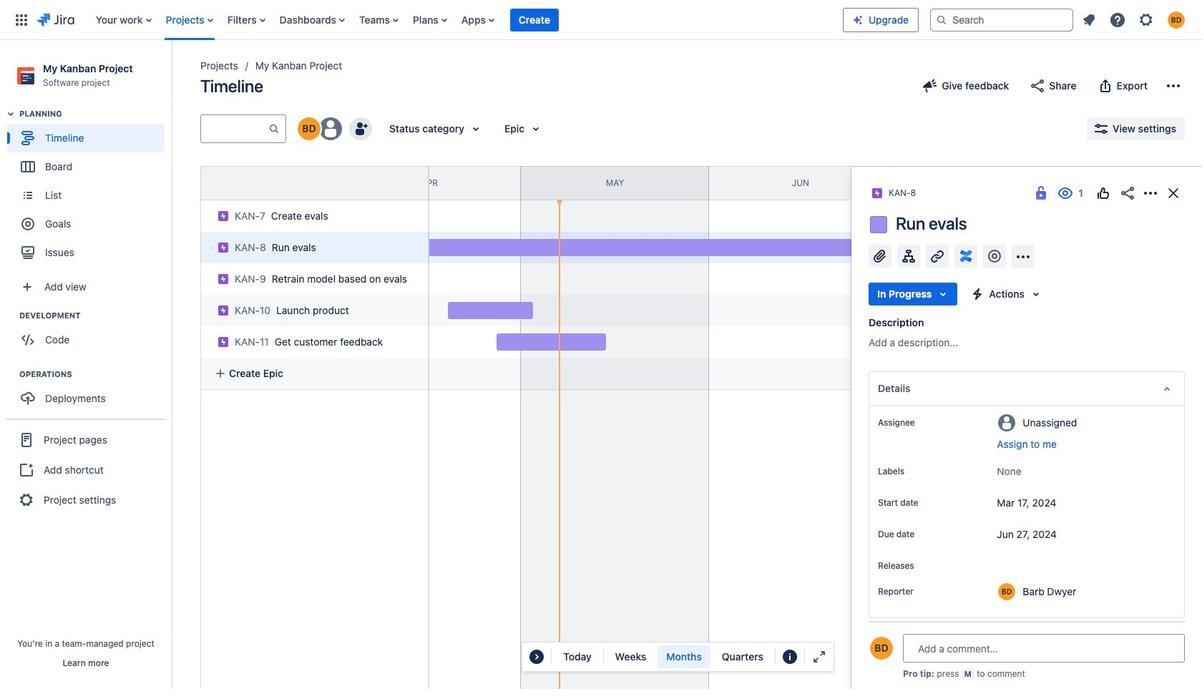 Task type: vqa. For each thing, say whether or not it's contained in the screenshot.
Link goals icon
yes



Task type: locate. For each thing, give the bounding box(es) containing it.
2 vertical spatial heading
[[19, 369, 171, 380]]

epic image
[[218, 211, 229, 222], [218, 242, 229, 253], [218, 274, 229, 285], [218, 305, 229, 316]]

planning image
[[2, 105, 19, 123]]

3 heading from the top
[[19, 369, 171, 380]]

add a child issue image
[[901, 248, 918, 265]]

group for operations icon
[[7, 369, 171, 418]]

0 horizontal spatial column header
[[150, 167, 339, 200]]

list item
[[510, 0, 559, 40]]

column header
[[150, 167, 339, 200], [892, 167, 1081, 200]]

3 cell from the top
[[195, 291, 431, 327]]

notifications image
[[1081, 11, 1098, 28]]

heading for 'development' icon
[[19, 310, 171, 322]]

operations image
[[2, 366, 19, 383]]

jira image
[[37, 11, 74, 28], [37, 11, 74, 28]]

help image
[[1110, 11, 1127, 28]]

0 horizontal spatial list
[[89, 0, 843, 40]]

2 heading from the top
[[19, 310, 171, 322]]

Search field
[[931, 8, 1074, 31]]

0 vertical spatial heading
[[19, 108, 171, 120]]

group for 'development' icon
[[7, 310, 171, 359]]

add app image
[[1015, 248, 1032, 265]]

group for planning image
[[7, 108, 171, 272]]

group
[[7, 108, 171, 272], [7, 310, 171, 359], [7, 369, 171, 418], [6, 419, 166, 521]]

2 epic image from the top
[[218, 242, 229, 253]]

None search field
[[931, 8, 1074, 31]]

search image
[[937, 14, 948, 25]]

banner
[[0, 0, 1203, 40]]

epic image
[[218, 337, 229, 348]]

add people image
[[352, 120, 369, 137]]

1 cell from the top
[[195, 228, 431, 263]]

primary element
[[9, 0, 843, 40]]

list
[[89, 0, 843, 40], [1077, 7, 1194, 33]]

1 heading from the top
[[19, 108, 171, 120]]

1 horizontal spatial list
[[1077, 7, 1194, 33]]

2 column header from the left
[[892, 167, 1081, 200]]

row header
[[200, 166, 430, 200]]

cell
[[195, 228, 431, 263], [195, 259, 431, 295], [195, 291, 431, 327], [195, 322, 431, 358]]

link goals image
[[987, 248, 1004, 265]]

heading for operations icon
[[19, 369, 171, 380]]

row header inside timeline grid
[[200, 166, 430, 200]]

4 cell from the top
[[195, 322, 431, 358]]

1 horizontal spatial column header
[[892, 167, 1081, 200]]

2 cell from the top
[[195, 259, 431, 295]]

4 epic image from the top
[[218, 305, 229, 316]]

1 vertical spatial heading
[[19, 310, 171, 322]]

heading
[[19, 108, 171, 120], [19, 310, 171, 322], [19, 369, 171, 380]]



Task type: describe. For each thing, give the bounding box(es) containing it.
enter full screen image
[[811, 649, 828, 666]]

development image
[[2, 307, 19, 324]]

details element
[[869, 372, 1186, 406]]

legend image
[[782, 649, 799, 666]]

timeline grid
[[150, 166, 1203, 690]]

Add a comment… field
[[904, 634, 1186, 663]]

heading for planning image
[[19, 108, 171, 120]]

project overview element
[[869, 624, 1186, 659]]

your profile and settings image
[[1169, 11, 1186, 28]]

actions image
[[1143, 185, 1160, 202]]

appswitcher icon image
[[13, 11, 30, 28]]

vote options: no one has voted for this issue yet. image
[[1095, 185, 1113, 202]]

3 epic image from the top
[[218, 274, 229, 285]]

timeline view to show as group
[[607, 646, 773, 669]]

more information about barb dwyer image
[[999, 584, 1016, 601]]

goal image
[[21, 218, 34, 231]]

settings image
[[1138, 11, 1156, 28]]

Search timeline text field
[[201, 116, 269, 142]]

1 epic image from the top
[[218, 211, 229, 222]]

export icon image
[[1097, 77, 1115, 95]]

attach image
[[872, 248, 889, 265]]

1 column header from the left
[[150, 167, 339, 200]]

sidebar element
[[0, 40, 172, 690]]

sidebar navigation image
[[156, 57, 188, 86]]

close image
[[1166, 185, 1183, 202]]



